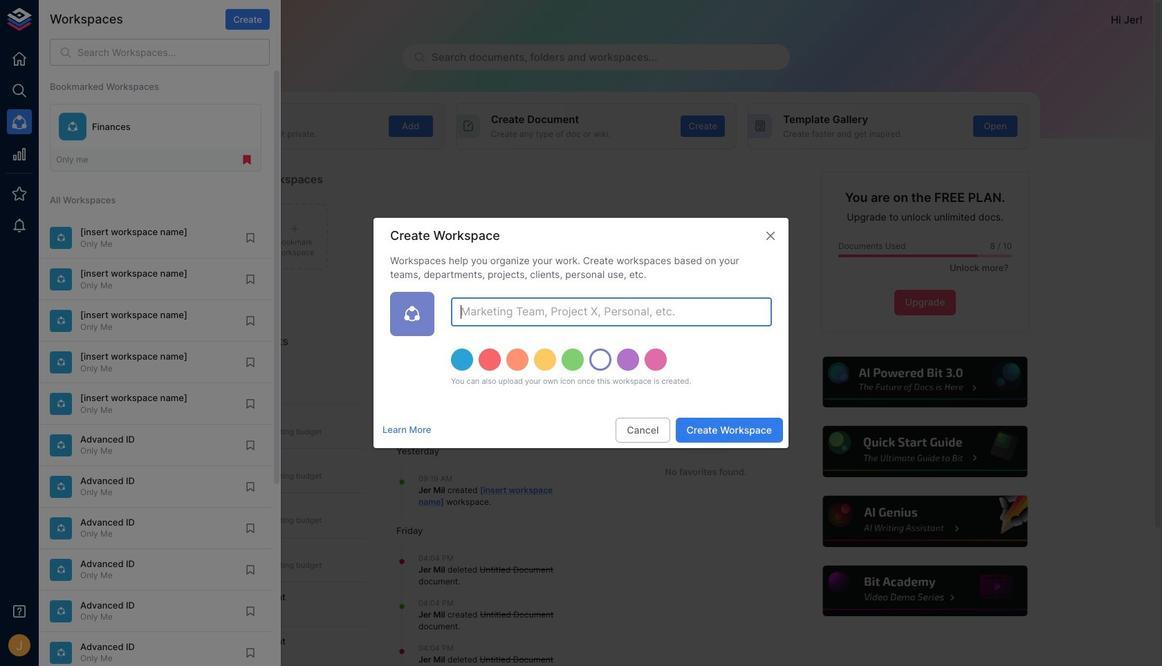 Task type: describe. For each thing, give the bounding box(es) containing it.
remove bookmark image
[[241, 154, 253, 166]]

2 bookmark image from the top
[[244, 273, 257, 286]]

Search Workspaces... text field
[[78, 39, 270, 66]]

1 help image from the top
[[821, 355, 1030, 410]]

2 help image from the top
[[821, 425, 1030, 479]]

bookmark image
[[244, 481, 257, 493]]

1 bookmark image from the top
[[244, 232, 257, 244]]



Task type: locate. For each thing, give the bounding box(es) containing it.
9 bookmark image from the top
[[244, 605, 257, 618]]

4 help image from the top
[[821, 564, 1030, 619]]

7 bookmark image from the top
[[244, 522, 257, 535]]

10 bookmark image from the top
[[244, 647, 257, 659]]

Marketing Team, Project X, Personal, etc. text field
[[451, 298, 772, 327]]

bookmark image
[[244, 232, 257, 244], [244, 273, 257, 286], [244, 315, 257, 327], [244, 356, 257, 369], [244, 398, 257, 410], [244, 439, 257, 452], [244, 522, 257, 535], [244, 564, 257, 576], [244, 605, 257, 618], [244, 647, 257, 659]]

8 bookmark image from the top
[[244, 564, 257, 576]]

dialog
[[374, 218, 789, 448]]

3 bookmark image from the top
[[244, 315, 257, 327]]

help image
[[821, 355, 1030, 410], [821, 425, 1030, 479], [821, 494, 1030, 549], [821, 564, 1030, 619]]

5 bookmark image from the top
[[244, 398, 257, 410]]

6 bookmark image from the top
[[244, 439, 257, 452]]

3 help image from the top
[[821, 494, 1030, 549]]

4 bookmark image from the top
[[244, 356, 257, 369]]



